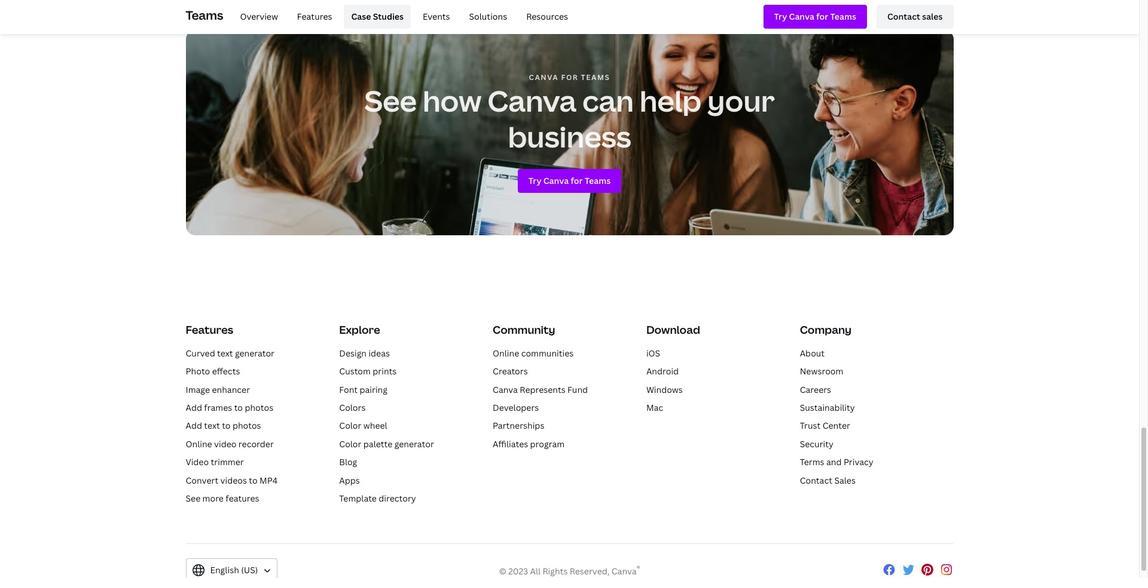 Task type: vqa. For each thing, say whether or not it's contained in the screenshot.
rightmost Team 1 element
no



Task type: locate. For each thing, give the bounding box(es) containing it.
photo effects
[[186, 366, 240, 378]]

trust center link
[[800, 421, 850, 432]]

to up video
[[222, 421, 231, 432]]

text for curved
[[217, 348, 233, 359]]

effects
[[212, 366, 240, 378]]

pairing
[[360, 384, 387, 396]]

menu bar
[[228, 5, 575, 29]]

0 horizontal spatial teams
[[186, 7, 223, 23]]

template directory
[[339, 493, 416, 505]]

0 vertical spatial see
[[364, 82, 417, 120]]

1 vertical spatial teams
[[581, 73, 610, 83]]

mac
[[646, 402, 663, 414]]

0 vertical spatial photos
[[245, 402, 273, 414]]

1 horizontal spatial see
[[364, 82, 417, 120]]

solutions
[[469, 11, 507, 22]]

resources link
[[519, 5, 575, 29]]

generator for curved text generator
[[235, 348, 275, 359]]

1 vertical spatial photos
[[233, 421, 261, 432]]

creators
[[493, 366, 528, 378]]

photo
[[186, 366, 210, 378]]

privacy
[[844, 457, 874, 468]]

1 vertical spatial add
[[186, 421, 202, 432]]

newsroom
[[800, 366, 843, 378]]

partnerships link
[[493, 421, 544, 432]]

0 horizontal spatial generator
[[235, 348, 275, 359]]

custom prints link
[[339, 366, 397, 378]]

1 vertical spatial online
[[186, 439, 212, 450]]

ios link
[[646, 348, 660, 359]]

text for add
[[204, 421, 220, 432]]

terms
[[800, 457, 824, 468]]

font
[[339, 384, 358, 396]]

1 vertical spatial features
[[186, 323, 233, 338]]

0 horizontal spatial online
[[186, 439, 212, 450]]

directory
[[379, 493, 416, 505]]

center
[[823, 421, 850, 432]]

security link
[[800, 439, 834, 450]]

sales
[[834, 475, 856, 487]]

0 vertical spatial to
[[234, 402, 243, 414]]

careers link
[[800, 384, 831, 396]]

0 vertical spatial online
[[493, 348, 519, 359]]

2 color from the top
[[339, 439, 361, 450]]

overview link
[[233, 5, 285, 29]]

2 add from the top
[[186, 421, 202, 432]]

recorder
[[239, 439, 274, 450]]

events
[[423, 11, 450, 22]]

online video recorder link
[[186, 439, 274, 450]]

canva for teams see how canva can help your business
[[364, 73, 775, 156]]

0 horizontal spatial features
[[186, 323, 233, 338]]

features up 'curved'
[[186, 323, 233, 338]]

teams right the for
[[581, 73, 610, 83]]

about link
[[800, 348, 825, 359]]

all
[[530, 566, 541, 577]]

convert videos to mp4
[[186, 475, 278, 487]]

how
[[423, 82, 482, 120]]

1 vertical spatial generator
[[395, 439, 434, 450]]

2 horizontal spatial to
[[249, 475, 258, 487]]

photos up recorder
[[233, 421, 261, 432]]

features left 'case'
[[297, 11, 332, 22]]

case
[[351, 11, 371, 22]]

to left mp4 at the left of the page
[[249, 475, 258, 487]]

menu bar inside "teams" element
[[228, 5, 575, 29]]

for
[[561, 73, 578, 83]]

community
[[493, 323, 555, 338]]

to down enhancer
[[234, 402, 243, 414]]

to
[[234, 402, 243, 414], [222, 421, 231, 432], [249, 475, 258, 487]]

photos
[[245, 402, 273, 414], [233, 421, 261, 432]]

blog link
[[339, 457, 357, 468]]

see inside canva for teams see how canva can help your business
[[364, 82, 417, 120]]

generator up effects
[[235, 348, 275, 359]]

0 vertical spatial features
[[297, 11, 332, 22]]

1 add from the top
[[186, 402, 202, 414]]

generator for color palette generator
[[395, 439, 434, 450]]

add up the "video"
[[186, 421, 202, 432]]

photos for add frames to photos
[[245, 402, 273, 414]]

terms and privacy
[[800, 457, 874, 468]]

1 horizontal spatial to
[[234, 402, 243, 414]]

contact sales link
[[800, 475, 856, 487]]

0 vertical spatial generator
[[235, 348, 275, 359]]

creators link
[[493, 366, 528, 378]]

developers
[[493, 402, 539, 414]]

security
[[800, 439, 834, 450]]

videos
[[220, 475, 247, 487]]

android link
[[646, 366, 679, 378]]

see more features
[[186, 493, 259, 505]]

0 vertical spatial text
[[217, 348, 233, 359]]

generator right palette
[[395, 439, 434, 450]]

teams inside "teams" element
[[186, 7, 223, 23]]

1 horizontal spatial online
[[493, 348, 519, 359]]

newsroom link
[[800, 366, 843, 378]]

text down frames
[[204, 421, 220, 432]]

canva represents fund
[[493, 384, 588, 396]]

1 vertical spatial text
[[204, 421, 220, 432]]

1 horizontal spatial generator
[[395, 439, 434, 450]]

custom
[[339, 366, 371, 378]]

online up the "video"
[[186, 439, 212, 450]]

0 horizontal spatial to
[[222, 421, 231, 432]]

0 vertical spatial add
[[186, 402, 202, 414]]

download
[[646, 323, 700, 338]]

1 vertical spatial to
[[222, 421, 231, 432]]

1 vertical spatial color
[[339, 439, 361, 450]]

case studies link
[[344, 5, 411, 29]]

ideas
[[369, 348, 390, 359]]

online up creators
[[493, 348, 519, 359]]

teams left overview
[[186, 7, 223, 23]]

0 vertical spatial teams
[[186, 7, 223, 23]]

photos down enhancer
[[245, 402, 273, 414]]

business
[[508, 117, 631, 156]]

generator
[[235, 348, 275, 359], [395, 439, 434, 450]]

font pairing
[[339, 384, 387, 396]]

color down colors link on the left bottom
[[339, 421, 361, 432]]

2 vertical spatial to
[[249, 475, 258, 487]]

see
[[364, 82, 417, 120], [186, 493, 200, 505]]

1 horizontal spatial teams
[[581, 73, 610, 83]]

see more features link
[[186, 493, 259, 505]]

add down image
[[186, 402, 202, 414]]

menu bar containing overview
[[228, 5, 575, 29]]

affiliates program link
[[493, 439, 565, 450]]

represents
[[520, 384, 566, 396]]

online for online video recorder
[[186, 439, 212, 450]]

features
[[297, 11, 332, 22], [186, 323, 233, 338]]

can
[[583, 82, 634, 120]]

affiliates program
[[493, 439, 565, 450]]

rights
[[543, 566, 568, 577]]

teams
[[186, 7, 223, 23], [581, 73, 610, 83]]

frames
[[204, 402, 232, 414]]

canva
[[529, 73, 559, 83], [487, 82, 577, 120], [493, 384, 518, 396], [612, 566, 637, 577]]

1 color from the top
[[339, 421, 361, 432]]

0 horizontal spatial see
[[186, 493, 200, 505]]

apps
[[339, 475, 360, 487]]

to for frames
[[234, 402, 243, 414]]

0 vertical spatial color
[[339, 421, 361, 432]]

video trimmer
[[186, 457, 244, 468]]

more
[[202, 493, 224, 505]]

©
[[499, 566, 506, 577]]

1 horizontal spatial features
[[297, 11, 332, 22]]

text up effects
[[217, 348, 233, 359]]

events link
[[416, 5, 457, 29]]

canva represents fund link
[[493, 384, 588, 396]]

color up blog 'link' at the bottom
[[339, 439, 361, 450]]



Task type: describe. For each thing, give the bounding box(es) containing it.
mac link
[[646, 402, 663, 414]]

add for add text to photos
[[186, 421, 202, 432]]

online communities link
[[493, 348, 574, 359]]

features link
[[290, 5, 339, 29]]

fund
[[568, 384, 588, 396]]

color wheel
[[339, 421, 387, 432]]

color palette generator
[[339, 439, 434, 450]]

(us)
[[241, 565, 258, 577]]

mp4
[[260, 475, 278, 487]]

enhancer
[[212, 384, 250, 396]]

image enhancer link
[[186, 384, 250, 396]]

color for color palette generator
[[339, 439, 361, 450]]

sustainability
[[800, 402, 855, 414]]

about
[[800, 348, 825, 359]]

font pairing link
[[339, 384, 387, 396]]

canva inside © 2023 all rights reserved, canva ®
[[612, 566, 637, 577]]

company
[[800, 323, 852, 338]]

contact sales
[[800, 475, 856, 487]]

and
[[826, 457, 842, 468]]

color for color wheel
[[339, 421, 361, 432]]

to for text
[[222, 421, 231, 432]]

android
[[646, 366, 679, 378]]

apps link
[[339, 475, 360, 487]]

online video recorder
[[186, 439, 274, 450]]

wheel
[[363, 421, 387, 432]]

contact sales image
[[887, 10, 943, 23]]

studies
[[373, 11, 404, 22]]

help
[[640, 82, 702, 120]]

design
[[339, 348, 367, 359]]

trimmer
[[211, 457, 244, 468]]

add frames to photos link
[[186, 402, 273, 414]]

convert
[[186, 475, 218, 487]]

custom prints
[[339, 366, 397, 378]]

resources
[[526, 11, 568, 22]]

English (US) button
[[186, 559, 278, 579]]

windows link
[[646, 384, 683, 396]]

add text to photos
[[186, 421, 261, 432]]

curved
[[186, 348, 215, 359]]

1 vertical spatial see
[[186, 493, 200, 505]]

your
[[707, 82, 775, 120]]

english (us)
[[210, 565, 258, 577]]

prints
[[373, 366, 397, 378]]

overview
[[240, 11, 278, 22]]

video
[[186, 457, 209, 468]]

add for add frames to photos
[[186, 402, 202, 414]]

add frames to photos
[[186, 402, 273, 414]]

features inside menu bar
[[297, 11, 332, 22]]

teams element
[[186, 0, 954, 33]]

partnerships
[[493, 421, 544, 432]]

ios
[[646, 348, 660, 359]]

2023
[[508, 566, 528, 577]]

image
[[186, 384, 210, 396]]

video trimmer link
[[186, 457, 244, 468]]

© 2023 all rights reserved, canva ®
[[499, 564, 640, 577]]

online for online communities
[[493, 348, 519, 359]]

reserved,
[[570, 566, 610, 577]]

solutions link
[[462, 5, 514, 29]]

photos for add text to photos
[[233, 421, 261, 432]]

to for videos
[[249, 475, 258, 487]]

windows
[[646, 384, 683, 396]]

affiliates
[[493, 439, 528, 450]]

trust center
[[800, 421, 850, 432]]

teams inside canva for teams see how canva can help your business
[[581, 73, 610, 83]]

careers
[[800, 384, 831, 396]]

colors
[[339, 402, 366, 414]]

explore
[[339, 323, 380, 338]]

design ideas
[[339, 348, 390, 359]]

terms and privacy link
[[800, 457, 874, 468]]

design ideas link
[[339, 348, 390, 359]]

program
[[530, 439, 565, 450]]

®
[[637, 564, 640, 573]]

template
[[339, 493, 377, 505]]

curved text generator
[[186, 348, 275, 359]]

convert videos to mp4 link
[[186, 475, 278, 487]]

video
[[214, 439, 237, 450]]

color palette generator link
[[339, 439, 434, 450]]

trust
[[800, 421, 821, 432]]

color wheel link
[[339, 421, 387, 432]]

communities
[[521, 348, 574, 359]]

colors link
[[339, 402, 366, 414]]

online communities
[[493, 348, 574, 359]]

photo effects link
[[186, 366, 240, 378]]

blog
[[339, 457, 357, 468]]

contact
[[800, 475, 832, 487]]

add text to photos link
[[186, 421, 261, 432]]

template directory link
[[339, 493, 416, 505]]



